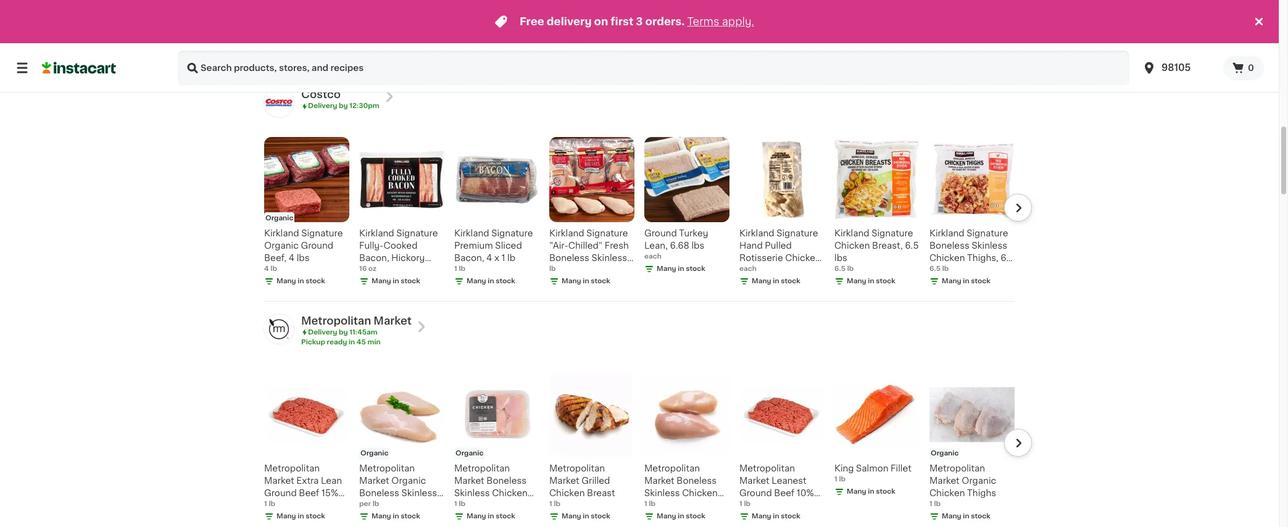 Task type: vqa. For each thing, say whether or not it's contained in the screenshot.
7th Signature from the left
yes



Task type: locate. For each thing, give the bounding box(es) containing it.
signature inside kirkland signature "air-chilled" fresh boneless skinless chicken breasts
[[587, 229, 628, 238]]

ready
[[327, 339, 347, 346]]

metropolitan market organic boneless skinless chicken breast
[[359, 464, 437, 510]]

4 kirkland from the left
[[550, 229, 584, 238]]

kirkland inside the kirkland signature fully-cooked bacon, hickory wood smoked, 1 lb
[[359, 229, 394, 238]]

many for simple truth natural air chilled boneless skinless chicken thighs
[[847, 51, 867, 58]]

market inside metropolitan market organic chicken thighs 1 lb
[[930, 477, 960, 485]]

simple truth natural air chilled boneless skinless chicken thighs
[[835, 3, 913, 48]]

wood
[[359, 266, 385, 275]]

many down the king salmon fillet 1 lb
[[847, 488, 867, 495]]

by left 12:30pm
[[339, 103, 348, 110]]

1 by from the top
[[339, 103, 348, 110]]

1 inside metropolitan market grilled chicken breast 1 lb
[[550, 501, 552, 507]]

many in stock down metropolitan market organic boneless skinless chicken breast
[[372, 513, 420, 520]]

0 horizontal spatial each
[[645, 253, 662, 260]]

0 vertical spatial lean
[[792, 3, 813, 11]]

pork down 'bone'
[[454, 15, 474, 24]]

many in stock for metropolitan market leanest ground beef 10% fat
[[752, 513, 801, 520]]

1 horizontal spatial pork
[[615, 15, 634, 24]]

stock for simple truth natural air chilled boneless skinless chicken thighs
[[876, 51, 896, 58]]

6.5
[[905, 241, 919, 250], [1001, 254, 1015, 262], [835, 265, 846, 272], [930, 265, 941, 272]]

ground inside metropolitan market leanest ground beef 10% fat
[[740, 489, 772, 498]]

many down the 6.5 lb on the right bottom of page
[[942, 278, 962, 285]]

bacon, for fully-
[[359, 254, 389, 262]]

delivery for delivery by 12:30pm
[[308, 103, 337, 110]]

stock for metropolitan market grilled chicken breast
[[591, 513, 611, 520]]

1 vertical spatial item carousel region
[[247, 367, 1032, 527]]

ground down extra
[[264, 489, 297, 498]]

fat for 80%
[[974, 27, 988, 36]]

each down lean,
[[645, 253, 662, 260]]

many down the kirkland signature premium sliced bacon, 4 x 1 lb 1 lb
[[467, 278, 486, 285]]

3 inside about 3 chops per pack boneless pork loin chops 1 lb
[[578, 3, 584, 11]]

fat inside the metropolitan market extra lean ground beef 15% fat
[[264, 501, 278, 510]]

many in stock down metropolitan market organic chicken thighs 1 lb
[[942, 513, 991, 520]]

98105 button
[[1142, 51, 1216, 85]]

boneless
[[573, 15, 613, 24], [835, 27, 875, 36], [930, 241, 970, 250], [550, 254, 590, 262], [487, 477, 527, 485], [677, 477, 717, 485], [359, 489, 399, 498]]

in for ground turkey lean, 6.68 lbs
[[678, 265, 685, 272]]

16 inside item carousel region
[[359, 265, 367, 272]]

1 vertical spatial 3
[[636, 17, 643, 27]]

ground down 20%
[[930, 40, 962, 48]]

many down the metropolitan market extra lean ground beef 15% fat
[[277, 513, 296, 520]]

1 vertical spatial delivery
[[308, 329, 337, 336]]

in for kirkland signature hand pulled rotisserie chicken breast meat
[[773, 278, 780, 285]]

free delivery on first 3 orders. terms apply.
[[520, 17, 755, 27]]

signature for cooked
[[396, 229, 438, 238]]

costco image
[[264, 88, 294, 118]]

stock for ground turkey lean, 6.68 lbs
[[686, 265, 706, 272]]

2 vertical spatial thighs
[[454, 501, 483, 510]]

1 vertical spatial per
[[359, 501, 371, 507]]

kirkland inside kirkland signature "air-chilled" fresh boneless skinless chicken breasts
[[550, 229, 584, 238]]

metropolitan market boneless skinless chicken thighs organic
[[454, 464, 528, 510]]

market inside metropolitan market grilled chicken breast 1 lb
[[550, 477, 580, 485]]

1 horizontal spatial per lb
[[835, 39, 855, 46]]

lean up 15%
[[321, 477, 342, 485]]

metropolitan inside the metropolitan market extra lean ground beef 15% fat
[[264, 464, 320, 473]]

6.5 right thighs,
[[1001, 254, 1015, 262]]

lbs
[[692, 241, 705, 250], [297, 254, 310, 262], [835, 254, 848, 262], [930, 266, 943, 275]]

beef up tenderloin
[[645, 3, 665, 11]]

in for jbs certified angus beef 80% lean 20% fat ground beef chuck
[[963, 51, 970, 58]]

kirkland for chicken
[[835, 229, 870, 238]]

item carousel region containing kirkland signature organic ground beef, 4 lbs
[[247, 132, 1032, 296]]

pork down per
[[615, 15, 634, 24]]

signature inside kirkland signature boneless skinless chicken thighs, 6.5 lbs
[[967, 229, 1009, 238]]

many in stock for kirkland signature hand pulled rotisserie chicken breast meat
[[752, 278, 801, 285]]

11:45am
[[350, 329, 378, 336]]

1 horizontal spatial angus
[[930, 15, 957, 24]]

skinless inside metropolitan market boneless skinless chicken breast
[[645, 489, 680, 498]]

lean
[[792, 3, 813, 11], [930, 27, 951, 36], [321, 477, 342, 485]]

meat
[[770, 266, 792, 275]]

pickup
[[301, 339, 325, 346]]

lean left 20%
[[930, 27, 951, 36]]

beef
[[645, 3, 665, 11], [774, 15, 795, 24], [960, 15, 980, 24], [965, 40, 985, 48], [299, 489, 319, 498], [774, 489, 795, 498]]

signature for sliced
[[492, 229, 533, 238]]

metropolitan market grilled chicken breast 1 lb
[[550, 464, 615, 507]]

steak
[[692, 15, 717, 24]]

many down metropolitan market organic boneless skinless chicken breast
[[372, 513, 391, 520]]

signature for ground
[[301, 229, 343, 238]]

kirkland for hand
[[740, 229, 775, 238]]

0 vertical spatial per lb
[[835, 39, 855, 46]]

2 bacon, from the left
[[454, 254, 484, 262]]

2 horizontal spatial fat
[[974, 27, 988, 36]]

signature inside the kirkland signature fully-cooked bacon, hickory wood smoked, 1 lb
[[396, 229, 438, 238]]

stock for metropolitan market extra lean ground beef 15% fat
[[306, 513, 325, 520]]

lb
[[554, 39, 561, 46], [848, 39, 855, 46], [934, 39, 941, 46], [508, 254, 516, 262], [271, 265, 277, 272], [459, 265, 466, 272], [550, 265, 556, 272], [848, 265, 854, 272], [943, 265, 949, 272], [433, 266, 441, 275], [839, 476, 846, 483], [269, 501, 275, 507], [373, 501, 379, 507], [459, 501, 466, 507], [554, 501, 561, 507], [649, 501, 656, 507], [744, 501, 751, 507], [934, 501, 941, 507]]

breast
[[740, 266, 768, 275], [587, 489, 615, 498], [397, 501, 425, 510], [645, 501, 673, 510]]

many for beef choice angus tenderloin steak
[[657, 39, 677, 46]]

free
[[520, 17, 545, 27]]

about
[[550, 3, 576, 11]]

market for metropolitan market boneless skinless chicken breast
[[645, 477, 675, 485]]

kirkland inside kirkland signature hand pulled rotisserie chicken breast meat
[[740, 229, 775, 238]]

beef down the "certified"
[[960, 15, 980, 24]]

1 vertical spatial by
[[339, 329, 348, 336]]

0 horizontal spatial pork
[[454, 15, 474, 24]]

many for kirkland signature hand pulled rotisserie chicken breast meat
[[752, 278, 772, 285]]

many down metropolitan market boneless skinless chicken thighs organic
[[467, 513, 486, 520]]

kirkland signature premium sliced bacon, 4 x 1 lb 1 lb
[[454, 229, 533, 272]]

bacon,
[[359, 254, 389, 262], [454, 254, 484, 262]]

1 pork from the left
[[454, 15, 474, 24]]

1 horizontal spatial 3
[[636, 17, 643, 27]]

per
[[617, 3, 631, 11]]

item carousel region
[[247, 132, 1032, 296], [247, 367, 1032, 527]]

market for metropolitan market boneless skinless chicken thighs organic
[[454, 477, 485, 485]]

1 horizontal spatial 4
[[289, 254, 295, 262]]

2 horizontal spatial thighs
[[968, 489, 997, 498]]

chicken inside metropolitan market boneless skinless chicken thighs organic
[[492, 489, 528, 498]]

many in stock for metropolitan market boneless skinless chicken breast
[[657, 513, 706, 520]]

many in stock up 12:30pm
[[372, 51, 420, 58]]

each down rotisserie
[[740, 265, 757, 272]]

in for metropolitan market boneless skinless chicken thighs organic
[[488, 513, 494, 520]]

breast inside kirkland signature hand pulled rotisserie chicken breast meat
[[740, 266, 768, 275]]

thighs inside simple truth natural air chilled boneless skinless chicken thighs
[[873, 40, 902, 48]]

kirkland signature fully-cooked bacon, hickory wood smoked, 1 lb
[[359, 229, 441, 275]]

many for king salmon fillet
[[847, 488, 867, 495]]

lbs inside kirkland signature organic ground beef, 4 lbs 4 lb
[[297, 254, 310, 262]]

many down simple truth natural air chilled boneless skinless chicken thighs
[[847, 51, 867, 58]]

min
[[368, 339, 381, 346]]

per
[[835, 39, 847, 46], [359, 501, 371, 507]]

many for ground turkey lean, 6.68 lbs
[[657, 265, 677, 272]]

market inside metropolitan market boneless skinless chicken breast
[[645, 477, 675, 485]]

chicken inside metropolitan market grilled chicken breast 1 lb
[[550, 489, 585, 498]]

10%
[[797, 489, 814, 498]]

3 right first
[[636, 17, 643, 27]]

many down metropolitan market boneless skinless chicken breast
[[657, 513, 677, 520]]

1 bacon, from the left
[[359, 254, 389, 262]]

4 signature from the left
[[587, 229, 628, 238]]

ground inside ground turkey lean, 6.68 lbs each
[[645, 229, 677, 238]]

stock for jbs certified angus beef 80% lean 20% fat ground beef chuck
[[971, 51, 991, 58]]

16 oz
[[359, 39, 377, 46], [359, 265, 377, 272]]

3 kirkland from the left
[[454, 229, 489, 238]]

0 horizontal spatial per lb
[[359, 501, 379, 507]]

many in stock down 6.68
[[657, 265, 706, 272]]

ground down leanest
[[740, 489, 772, 498]]

chicken inside kirkland signature chicken breast, 6.5 lbs 6.5 lb
[[835, 241, 870, 250]]

1 horizontal spatial fat
[[740, 501, 753, 510]]

kirkland for boneless
[[930, 229, 965, 238]]

each
[[645, 253, 662, 260], [740, 265, 757, 272]]

bone
[[454, 3, 477, 11]]

1 item carousel region from the top
[[247, 132, 1032, 296]]

many in stock down thighs,
[[942, 278, 991, 285]]

2 signature from the left
[[396, 229, 438, 238]]

1 horizontal spatial each
[[740, 265, 757, 272]]

many in stock down metropolitan market grilled chicken breast 1 lb
[[562, 513, 611, 520]]

many down orders.
[[657, 39, 677, 46]]

angus up the steak
[[700, 3, 728, 11]]

beef down 85%
[[774, 15, 795, 24]]

0 horizontal spatial 3
[[578, 3, 584, 11]]

stock for metropolitan market organic chicken thighs
[[971, 513, 991, 520]]

ground down "kroger"
[[740, 15, 772, 24]]

4 down beef,
[[264, 265, 269, 272]]

many in stock down breasts
[[562, 278, 611, 285]]

many down lean,
[[657, 265, 677, 272]]

thighs
[[873, 40, 902, 48], [968, 489, 997, 498], [454, 501, 483, 510]]

2 vertical spatial chops
[[570, 27, 599, 36]]

0 vertical spatial per
[[835, 39, 847, 46]]

1 horizontal spatial per
[[835, 39, 847, 46]]

skinless inside metropolitan market organic boneless skinless chicken breast
[[402, 489, 437, 498]]

5 signature from the left
[[777, 229, 818, 238]]

in for kirkland signature chicken breast, 6.5 lbs
[[868, 278, 875, 285]]

ground left fully-
[[301, 241, 334, 250]]

bacon, down premium
[[454, 254, 484, 262]]

many down kirkland signature "air-chilled" fresh boneless skinless chicken breasts
[[562, 278, 581, 285]]

many in stock down metropolitan market leanest ground beef 10% fat
[[752, 513, 801, 520]]

in for metropolitan market extra lean ground beef 15% fat
[[298, 513, 304, 520]]

market inside metropolitan market boneless skinless chicken thighs organic
[[454, 477, 485, 485]]

cooked
[[384, 241, 418, 250]]

0 vertical spatial angus
[[700, 3, 728, 11]]

1 vertical spatial thighs
[[968, 489, 997, 498]]

fat inside metropolitan market leanest ground beef 10% fat
[[740, 501, 753, 510]]

loin
[[550, 27, 568, 36]]

0 horizontal spatial angus
[[700, 3, 728, 11]]

16 oz inside item carousel region
[[359, 265, 377, 272]]

kirkland inside kirkland signature organic ground beef, 4 lbs 4 lb
[[264, 229, 299, 238]]

0 horizontal spatial per
[[359, 501, 371, 507]]

market inside the metropolitan market extra lean ground beef 15% fat
[[264, 477, 294, 485]]

many down wood
[[372, 278, 391, 285]]

1 vertical spatial per lb
[[359, 501, 379, 507]]

0 vertical spatial thighs
[[873, 40, 902, 48]]

beef inside kroger 85% lean ground beef 16 oz
[[774, 15, 795, 24]]

0 vertical spatial each
[[645, 253, 662, 260]]

metropolitan market boneless skinless chicken breast
[[645, 464, 718, 510]]

oz
[[749, 27, 757, 34], [369, 39, 377, 46], [369, 265, 377, 272]]

2 kirkland from the left
[[359, 229, 394, 238]]

2 delivery from the top
[[308, 329, 337, 336]]

instacart logo image
[[42, 61, 116, 75]]

kirkland signature chicken breast, 6.5 lbs 6.5 lb
[[835, 229, 919, 272]]

in for kirkland signature boneless skinless chicken thighs, 6.5 lbs
[[963, 278, 970, 285]]

metropolitan for metropolitan market organic chicken thighs 1 lb
[[930, 464, 985, 473]]

delivery down costco
[[308, 103, 337, 110]]

many for kirkland signature fully-cooked bacon, hickory wood smoked, 1 lb
[[372, 278, 391, 285]]

1 horizontal spatial lean
[[792, 3, 813, 11]]

45
[[357, 339, 366, 346]]

2 horizontal spatial 4
[[487, 254, 492, 262]]

0 vertical spatial 3
[[578, 3, 584, 11]]

1 vertical spatial 16
[[359, 39, 367, 46]]

fat inside jbs certified angus beef 80% lean 20% fat ground beef chuck
[[974, 27, 988, 36]]

per lb inside item carousel region
[[359, 501, 379, 507]]

many in stock for jbs certified angus beef 80% lean 20% fat ground beef chuck
[[942, 51, 991, 58]]

many down 20%
[[942, 51, 962, 58]]

market
[[374, 316, 412, 326], [264, 477, 294, 485], [359, 477, 389, 485], [454, 477, 485, 485], [550, 477, 580, 485], [645, 477, 675, 485], [740, 477, 770, 485], [930, 477, 960, 485]]

1 vertical spatial lean
[[930, 27, 951, 36]]

6.5 inside kirkland signature boneless skinless chicken thighs, 6.5 lbs
[[1001, 254, 1015, 262]]

many for metropolitan market grilled chicken breast
[[562, 513, 581, 520]]

per inside item carousel region
[[359, 501, 371, 507]]

many in stock for metropolitan market organic boneless skinless chicken breast
[[372, 513, 420, 520]]

1 delivery from the top
[[308, 103, 337, 110]]

many in stock down metropolitan market boneless skinless chicken thighs organic
[[467, 513, 516, 520]]

angus down jbs
[[930, 15, 957, 24]]

market for metropolitan market
[[374, 316, 412, 326]]

kroger
[[740, 3, 769, 11]]

thighs inside metropolitan market organic chicken thighs 1 lb
[[968, 489, 997, 498]]

boneless inside kirkland signature "air-chilled" fresh boneless skinless chicken breasts
[[550, 254, 590, 262]]

1 horizontal spatial thighs
[[873, 40, 902, 48]]

hickory
[[392, 254, 425, 262]]

per lb
[[835, 39, 855, 46], [359, 501, 379, 507]]

1 vertical spatial angus
[[930, 15, 957, 24]]

7 signature from the left
[[967, 229, 1009, 238]]

chops down the in
[[476, 15, 505, 24]]

skinless
[[877, 27, 913, 36], [972, 241, 1008, 250], [592, 254, 627, 262], [402, 489, 437, 498], [454, 489, 490, 498], [645, 489, 680, 498]]

0 horizontal spatial thighs
[[454, 501, 483, 510]]

0 vertical spatial 16 oz
[[359, 39, 377, 46]]

many in stock down beef choice angus tenderloin steak rw
[[657, 39, 706, 46]]

1 vertical spatial chops
[[476, 15, 505, 24]]

many in stock down meat
[[752, 278, 801, 285]]

2 vertical spatial lean
[[321, 477, 342, 485]]

metropolitan inside metropolitan market grilled chicken breast 1 lb
[[550, 464, 605, 473]]

market inside metropolitan market organic boneless skinless chicken breast
[[359, 477, 389, 485]]

in for kirkland signature organic ground beef, 4 lbs
[[298, 278, 304, 285]]

market for metropolitan market organic chicken thighs 1 lb
[[930, 477, 960, 485]]

in for kirkland signature premium sliced bacon, 4 x 1 lb
[[488, 278, 494, 285]]

organic inside metropolitan market organic chicken thighs 1 lb
[[962, 477, 997, 485]]

metropolitan inside metropolitan market organic boneless skinless chicken breast
[[359, 464, 415, 473]]

many for metropolitan market boneless skinless chicken breast
[[657, 513, 677, 520]]

many down metropolitan market leanest ground beef 10% fat
[[752, 513, 772, 520]]

beef down extra
[[299, 489, 319, 498]]

6.5 lb
[[930, 265, 949, 272]]

many in stock for ground turkey lean, 6.68 lbs
[[657, 265, 706, 272]]

pack
[[550, 15, 571, 24]]

16 inside kroger 85% lean ground beef 16 oz
[[740, 27, 747, 34]]

metropolitan
[[301, 316, 371, 326], [264, 464, 320, 473], [359, 464, 415, 473], [454, 464, 510, 473], [550, 464, 605, 473], [645, 464, 700, 473], [740, 464, 795, 473], [930, 464, 985, 473]]

limited time offer region
[[0, 0, 1252, 43]]

thighs inside metropolitan market boneless skinless chicken thighs organic
[[454, 501, 483, 510]]

0 horizontal spatial bacon,
[[359, 254, 389, 262]]

delivery
[[308, 103, 337, 110], [308, 329, 337, 336]]

many in stock down the metropolitan market extra lean ground beef 15% fat
[[277, 513, 325, 520]]

organic inside metropolitan market boneless skinless chicken thighs organic
[[486, 501, 520, 510]]

in for simple truth natural air chilled boneless skinless chicken thighs
[[868, 51, 875, 58]]

Search field
[[178, 51, 1130, 85]]

angus inside jbs certified angus beef 80% lean 20% fat ground beef chuck
[[930, 15, 957, 24]]

0 vertical spatial oz
[[749, 27, 757, 34]]

lean right 85%
[[792, 3, 813, 11]]

4 right beef,
[[289, 254, 295, 262]]

chops up on
[[586, 3, 614, 11]]

many for kirkland signature organic ground beef, 4 lbs
[[277, 278, 296, 285]]

beef down leanest
[[774, 489, 795, 498]]

4 inside the kirkland signature premium sliced bacon, 4 x 1 lb 1 lb
[[487, 254, 492, 262]]

pulled
[[765, 241, 792, 250]]

in for metropolitan market leanest ground beef 10% fat
[[773, 513, 780, 520]]

angus inside beef choice angus tenderloin steak rw
[[700, 3, 728, 11]]

6 signature from the left
[[872, 229, 914, 238]]

metropolitan inside metropolitan market boneless skinless chicken breast
[[645, 464, 700, 473]]

many in stock down kirkland signature chicken breast, 6.5 lbs 6.5 lb
[[847, 278, 896, 285]]

6.5 right meat
[[835, 265, 846, 272]]

many in stock down metropolitan market boneless skinless chicken breast
[[657, 513, 706, 520]]

skinless inside kirkland signature "air-chilled" fresh boneless skinless chicken breasts
[[592, 254, 627, 262]]

fat for ground
[[264, 501, 278, 510]]

chicken inside kirkland signature "air-chilled" fresh boneless skinless chicken breasts
[[550, 266, 585, 275]]

4 for bacon,
[[487, 254, 492, 262]]

beef down 20%
[[965, 40, 985, 48]]

king
[[835, 464, 854, 473]]

7 kirkland from the left
[[930, 229, 965, 238]]

many for kirkland signature boneless skinless chicken thighs, 6.5 lbs
[[942, 278, 962, 285]]

3 right about
[[578, 3, 584, 11]]

delivery up pickup
[[308, 329, 337, 336]]

2 item carousel region from the top
[[247, 367, 1032, 527]]

ground up lean,
[[645, 229, 677, 238]]

ground
[[740, 15, 772, 24], [930, 40, 962, 48], [645, 229, 677, 238], [301, 241, 334, 250], [264, 489, 297, 498], [740, 489, 772, 498]]

3
[[578, 3, 584, 11], [636, 17, 643, 27]]

boneless inside metropolitan market organic boneless skinless chicken breast
[[359, 489, 399, 498]]

terms apply. link
[[687, 17, 755, 27]]

1 horizontal spatial bacon,
[[454, 254, 484, 262]]

by up pickup ready in 45 min
[[339, 329, 348, 336]]

16
[[740, 27, 747, 34], [359, 39, 367, 46], [359, 265, 367, 272]]

signature
[[301, 229, 343, 238], [396, 229, 438, 238], [492, 229, 533, 238], [587, 229, 628, 238], [777, 229, 818, 238], [872, 229, 914, 238], [967, 229, 1009, 238]]

2 by from the top
[[339, 329, 348, 336]]

0 horizontal spatial fat
[[264, 501, 278, 510]]

metropolitan inside metropolitan market boneless skinless chicken thighs organic
[[454, 464, 510, 473]]

many in stock down 20%
[[942, 51, 991, 58]]

each inside ground turkey lean, 6.68 lbs each
[[645, 253, 662, 260]]

many in stock
[[657, 39, 706, 46], [372, 51, 420, 58], [847, 51, 896, 58], [942, 51, 991, 58], [657, 265, 706, 272], [277, 278, 325, 285], [372, 278, 420, 285], [467, 278, 516, 285], [562, 278, 611, 285], [752, 278, 801, 285], [847, 278, 896, 285], [942, 278, 991, 285], [847, 488, 896, 495], [277, 513, 325, 520], [372, 513, 420, 520], [467, 513, 516, 520], [562, 513, 611, 520], [657, 513, 706, 520], [752, 513, 801, 520], [942, 513, 991, 520]]

bacon, up wood
[[359, 254, 389, 262]]

metropolitan market extra lean ground beef 15% fat
[[264, 464, 342, 510]]

bacon, inside the kirkland signature premium sliced bacon, 4 x 1 lb 1 lb
[[454, 254, 484, 262]]

kirkland signature hand pulled rotisserie chicken breast meat
[[740, 229, 821, 275]]

many for metropolitan market extra lean ground beef 15% fat
[[277, 513, 296, 520]]

kirkland inside kirkland signature chicken breast, 6.5 lbs 6.5 lb
[[835, 229, 870, 238]]

pork inside bone in center cut pork chops
[[454, 15, 474, 24]]

beef inside beef choice angus tenderloin steak rw
[[645, 3, 665, 11]]

5 kirkland from the left
[[740, 229, 775, 238]]

metropolitan inside metropolitan market leanest ground beef 10% fat
[[740, 464, 795, 473]]

kirkland inside kirkland signature boneless skinless chicken thighs, 6.5 lbs
[[930, 229, 965, 238]]

2 horizontal spatial lean
[[930, 27, 951, 36]]

tenderloin
[[645, 15, 690, 24]]

2 16 oz from the top
[[359, 265, 377, 272]]

many for metropolitan market leanest ground beef 10% fat
[[752, 513, 772, 520]]

0 vertical spatial 16
[[740, 27, 747, 34]]

1 vertical spatial oz
[[369, 39, 377, 46]]

many down metropolitan market organic chicken thighs 1 lb
[[942, 513, 962, 520]]

many in stock down simple truth natural air chilled boneless skinless chicken thighs
[[847, 51, 896, 58]]

2 pork from the left
[[615, 15, 634, 24]]

signature inside the kirkland signature premium sliced bacon, 4 x 1 lb 1 lb
[[492, 229, 533, 238]]

1 signature from the left
[[301, 229, 343, 238]]

stock for kirkland signature organic ground beef, 4 lbs
[[306, 278, 325, 285]]

many in stock for kirkland signature boneless skinless chicken thighs, 6.5 lbs
[[942, 278, 991, 285]]

metropolitan market image
[[264, 314, 294, 344]]

metropolitan market leanest ground beef 10% fat
[[740, 464, 814, 510]]

lb inside about 3 chops per pack boneless pork loin chops 1 lb
[[554, 39, 561, 46]]

0 vertical spatial by
[[339, 103, 348, 110]]

delivery by 11:45am
[[308, 329, 378, 336]]

kirkland for "air-
[[550, 229, 584, 238]]

many in stock for metropolitan market organic chicken thighs
[[942, 513, 991, 520]]

costco
[[301, 90, 341, 100]]

many down meat
[[752, 278, 772, 285]]

many down metropolitan market grilled chicken breast 1 lb
[[562, 513, 581, 520]]

pork
[[454, 15, 474, 24], [615, 15, 634, 24]]

2 vertical spatial 16
[[359, 265, 367, 272]]

1 vertical spatial 16 oz
[[359, 265, 377, 272]]

many down beef,
[[277, 278, 296, 285]]

many in stock down kirkland signature organic ground beef, 4 lbs 4 lb
[[277, 278, 325, 285]]

chops down delivery
[[570, 27, 599, 36]]

bacon, inside the kirkland signature fully-cooked bacon, hickory wood smoked, 1 lb
[[359, 254, 389, 262]]

many in stock down the smoked,
[[372, 278, 420, 285]]

0 vertical spatial delivery
[[308, 103, 337, 110]]

ground inside the metropolitan market extra lean ground beef 15% fat
[[264, 489, 297, 498]]

6 kirkland from the left
[[835, 229, 870, 238]]

1 inside about 3 chops per pack boneless pork loin chops 1 lb
[[550, 39, 552, 46]]

0 horizontal spatial lean
[[321, 477, 342, 485]]

per for boneless
[[835, 39, 847, 46]]

kirkland inside the kirkland signature premium sliced bacon, 4 x 1 lb 1 lb
[[454, 229, 489, 238]]

4 left x
[[487, 254, 492, 262]]

lean inside jbs certified angus beef 80% lean 20% fat ground beef chuck
[[930, 27, 951, 36]]

signature inside kirkland signature chicken breast, 6.5 lbs 6.5 lb
[[872, 229, 914, 238]]

1 kirkland from the left
[[264, 229, 299, 238]]

signature inside kirkland signature hand pulled rotisserie chicken breast meat
[[777, 229, 818, 238]]

4
[[289, 254, 295, 262], [487, 254, 492, 262], [264, 265, 269, 272]]

signature for pulled
[[777, 229, 818, 238]]

boneless inside about 3 chops per pack boneless pork loin chops 1 lb
[[573, 15, 613, 24]]

on
[[594, 17, 608, 27]]

many in stock down x
[[467, 278, 516, 285]]

in
[[678, 39, 685, 46], [393, 51, 399, 58], [868, 51, 875, 58], [963, 51, 970, 58], [678, 265, 685, 272], [298, 278, 304, 285], [393, 278, 399, 285], [488, 278, 494, 285], [583, 278, 589, 285], [773, 278, 780, 285], [868, 278, 875, 285], [963, 278, 970, 285], [349, 339, 355, 346], [868, 488, 875, 495], [298, 513, 304, 520], [393, 513, 399, 520], [488, 513, 494, 520], [583, 513, 589, 520], [678, 513, 685, 520], [773, 513, 780, 520], [963, 513, 970, 520]]

many down kirkland signature chicken breast, 6.5 lbs 6.5 lb
[[847, 278, 867, 285]]

in for metropolitan market boneless skinless chicken breast
[[678, 513, 685, 520]]

None search field
[[178, 51, 1130, 85]]

stock for metropolitan market organic boneless skinless chicken breast
[[401, 513, 420, 520]]

item carousel region for costco
[[247, 132, 1032, 296]]

0 vertical spatial item carousel region
[[247, 132, 1032, 296]]

many for metropolitan market organic boneless skinless chicken breast
[[372, 513, 391, 520]]

3 signature from the left
[[492, 229, 533, 238]]

many in stock down the king salmon fillet 1 lb
[[847, 488, 896, 495]]

item carousel region containing metropolitan market extra lean ground beef 15% fat
[[247, 367, 1032, 527]]



Task type: describe. For each thing, give the bounding box(es) containing it.
many for jbs certified angus beef 80% lean 20% fat ground beef chuck
[[942, 51, 962, 58]]

6.68
[[670, 241, 690, 250]]

0 vertical spatial chops
[[586, 3, 614, 11]]

in for metropolitan market organic boneless skinless chicken breast
[[393, 513, 399, 520]]

lbs inside kirkland signature chicken breast, 6.5 lbs 6.5 lb
[[835, 254, 848, 262]]

chops inside bone in center cut pork chops
[[476, 15, 505, 24]]

many in stock for simple truth natural air chilled boneless skinless chicken thighs
[[847, 51, 896, 58]]

many in stock for metropolitan market grilled chicken breast
[[562, 513, 611, 520]]

ground inside kroger 85% lean ground beef 16 oz
[[740, 15, 772, 24]]

bone in center cut pork chops
[[454, 3, 537, 24]]

chicken inside kirkland signature boneless skinless chicken thighs, 6.5 lbs
[[930, 254, 965, 262]]

breast inside metropolitan market boneless skinless chicken breast
[[645, 501, 673, 510]]

pork inside about 3 chops per pack boneless pork loin chops 1 lb
[[615, 15, 634, 24]]

many in stock for kirkland signature organic ground beef, 4 lbs
[[277, 278, 325, 285]]

6.5 right breast,
[[905, 241, 919, 250]]

item carousel region for metropolitan market
[[247, 367, 1032, 527]]

many in stock for metropolitan market boneless skinless chicken thighs organic
[[467, 513, 516, 520]]

80%
[[982, 15, 1002, 24]]

in for king salmon fillet
[[868, 488, 875, 495]]

skinless inside metropolitan market boneless skinless chicken thighs organic
[[454, 489, 490, 498]]

kirkland for premium
[[454, 229, 489, 238]]

1 inside the king salmon fillet 1 lb
[[835, 476, 838, 483]]

kirkland signature "air-chilled" fresh boneless skinless chicken breasts
[[550, 229, 629, 275]]

stock for kirkland signature fully-cooked bacon, hickory wood smoked, 1 lb
[[401, 278, 420, 285]]

in
[[479, 3, 487, 11]]

certified
[[949, 3, 988, 11]]

angus for choice
[[700, 3, 728, 11]]

metropolitan for metropolitan market
[[301, 316, 371, 326]]

per lb for boneless
[[835, 39, 855, 46]]

kroger 85% lean ground beef 16 oz
[[740, 3, 813, 34]]

signature for breast,
[[872, 229, 914, 238]]

boneless inside simple truth natural air chilled boneless skinless chicken thighs
[[835, 27, 875, 36]]

market for metropolitan market organic boneless skinless chicken breast
[[359, 477, 389, 485]]

boneless inside kirkland signature boneless skinless chicken thighs, 6.5 lbs
[[930, 241, 970, 250]]

lean,
[[645, 241, 668, 250]]

0 horizontal spatial 4
[[264, 265, 269, 272]]

market for metropolitan market extra lean ground beef 15% fat
[[264, 477, 294, 485]]

lean inside kroger 85% lean ground beef 16 oz
[[792, 3, 813, 11]]

many for metropolitan market boneless skinless chicken thighs organic
[[467, 513, 486, 520]]

98105
[[1162, 63, 1191, 72]]

delivery for delivery by 11:45am
[[308, 329, 337, 336]]

thighs,
[[968, 254, 999, 262]]

chicken inside metropolitan market boneless skinless chicken breast
[[682, 489, 718, 498]]

lbs inside kirkland signature boneless skinless chicken thighs, 6.5 lbs
[[930, 266, 943, 275]]

in for kirkland signature "air-chilled" fresh boneless skinless chicken breasts
[[583, 278, 589, 285]]

organic inside metropolitan market organic boneless skinless chicken breast
[[392, 477, 426, 485]]

hand
[[740, 241, 763, 250]]

1 lb for metropolitan market leanest ground beef 10% fat
[[740, 501, 751, 507]]

center
[[490, 3, 519, 11]]

chicken inside simple truth natural air chilled boneless skinless chicken thighs
[[835, 40, 870, 48]]

fully-
[[359, 241, 384, 250]]

chicken inside kirkland signature hand pulled rotisserie chicken breast meat
[[786, 254, 821, 262]]

lb inside kirkland signature organic ground beef, 4 lbs 4 lb
[[271, 265, 277, 272]]

kirkland for organic
[[264, 229, 299, 238]]

in for beef choice angus tenderloin steak
[[678, 39, 685, 46]]

stock for beef choice angus tenderloin steak
[[686, 39, 706, 46]]

sliced
[[495, 241, 522, 250]]

boneless inside metropolitan market boneless skinless chicken breast
[[677, 477, 717, 485]]

breast inside metropolitan market organic boneless skinless chicken breast
[[397, 501, 425, 510]]

boneless inside metropolitan market boneless skinless chicken thighs organic
[[487, 477, 527, 485]]

many in stock for metropolitan market extra lean ground beef 15% fat
[[277, 513, 325, 520]]

breast inside metropolitan market grilled chicken breast 1 lb
[[587, 489, 615, 498]]

1 lb for metropolitan market boneless skinless chicken breast
[[645, 501, 656, 507]]

by for 11:45am
[[339, 329, 348, 336]]

many up 12:30pm
[[372, 51, 391, 58]]

oz inside kroger 85% lean ground beef 16 oz
[[749, 27, 757, 34]]

in for kirkland signature fully-cooked bacon, hickory wood smoked, 1 lb
[[393, 278, 399, 285]]

extra
[[297, 477, 319, 485]]

3 inside limited time offer region
[[636, 17, 643, 27]]

stock for kirkland signature chicken breast, 6.5 lbs
[[876, 278, 896, 285]]

skinless inside simple truth natural air chilled boneless skinless chicken thighs
[[877, 27, 913, 36]]

in for metropolitan market organic chicken thighs
[[963, 513, 970, 520]]

many for kirkland signature chicken breast, 6.5 lbs
[[847, 278, 867, 285]]

1 inside the kirkland signature fully-cooked bacon, hickory wood smoked, 1 lb
[[427, 266, 430, 275]]

lb inside metropolitan market grilled chicken breast 1 lb
[[554, 501, 561, 507]]

metropolitan for metropolitan market grilled chicken breast 1 lb
[[550, 464, 605, 473]]

angus for certified
[[930, 15, 957, 24]]

first
[[611, 17, 634, 27]]

market for metropolitan market grilled chicken breast 1 lb
[[550, 477, 580, 485]]

stock for kirkland signature premium sliced bacon, 4 x 1 lb
[[496, 278, 516, 285]]

stock for metropolitan market boneless skinless chicken breast
[[686, 513, 706, 520]]

1 lb for metropolitan market extra lean ground beef 15% fat
[[264, 501, 275, 507]]

jbs
[[930, 3, 947, 11]]

lb inside kirkland signature chicken breast, 6.5 lbs 6.5 lb
[[848, 265, 854, 272]]

many in stock for kirkland signature premium sliced bacon, 4 x 1 lb
[[467, 278, 516, 285]]

chilled"
[[569, 241, 603, 250]]

x
[[495, 254, 500, 262]]

0
[[1249, 64, 1255, 72]]

cut
[[522, 3, 537, 11]]

stock for metropolitan market leanest ground beef 10% fat
[[781, 513, 801, 520]]

jbs certified angus beef 80% lean 20% fat ground beef chuck
[[930, 3, 1015, 48]]

many in stock for kirkland signature fully-cooked bacon, hickory wood smoked, 1 lb
[[372, 278, 420, 285]]

stock for kirkland signature boneless skinless chicken thighs, 6.5 lbs
[[971, 278, 991, 285]]

lb inside metropolitan market organic chicken thighs 1 lb
[[934, 501, 941, 507]]

stock for kirkland signature hand pulled rotisserie chicken breast meat
[[781, 278, 801, 285]]

delivery by 12:30pm
[[308, 103, 379, 110]]

ground turkey lean, 6.68 lbs each
[[645, 229, 709, 260]]

chuck
[[987, 40, 1015, 48]]

stock for kirkland signature "air-chilled" fresh boneless skinless chicken breasts
[[591, 278, 611, 285]]

ground inside jbs certified angus beef 80% lean 20% fat ground beef chuck
[[930, 40, 962, 48]]

in for metropolitan market grilled chicken breast
[[583, 513, 589, 520]]

bacon, for premium
[[454, 254, 484, 262]]

bone in center cut pork chops link
[[454, 0, 540, 35]]

15%
[[322, 489, 339, 498]]

12:30pm
[[350, 103, 379, 110]]

breast,
[[873, 241, 903, 250]]

signature for chilled"
[[587, 229, 628, 238]]

market for metropolitan market leanest ground beef 10% fat
[[740, 477, 770, 485]]

98105 button
[[1135, 51, 1224, 85]]

ground inside kirkland signature organic ground beef, 4 lbs 4 lb
[[301, 241, 334, 250]]

2 vertical spatial oz
[[369, 265, 377, 272]]

fresh
[[605, 241, 629, 250]]

rw
[[645, 27, 653, 34]]

stock for metropolitan market boneless skinless chicken thighs organic
[[496, 513, 516, 520]]

many in stock for kirkland signature chicken breast, 6.5 lbs
[[847, 278, 896, 285]]

grilled
[[582, 477, 610, 485]]

beef choice angus tenderloin steak rw
[[645, 3, 728, 34]]

pickup ready in 45 min
[[301, 339, 381, 346]]

1 vertical spatial each
[[740, 265, 757, 272]]

metropolitan for metropolitan market boneless skinless chicken breast
[[645, 464, 700, 473]]

lb inside the kirkland signature fully-cooked bacon, hickory wood smoked, 1 lb
[[433, 266, 441, 275]]

metropolitan market organic chicken thighs 1 lb
[[930, 464, 997, 507]]

1 inside metropolitan market organic chicken thighs 1 lb
[[930, 501, 933, 507]]

about 3 chops per pack boneless pork loin chops 1 lb
[[550, 3, 634, 46]]

metropolitan for metropolitan market organic boneless skinless chicken breast
[[359, 464, 415, 473]]

leanest
[[772, 477, 807, 485]]

many in stock for king salmon fillet
[[847, 488, 896, 495]]

lb inside the king salmon fillet 1 lb
[[839, 476, 846, 483]]

metropolitan for metropolitan market boneless skinless chicken thighs organic
[[454, 464, 510, 473]]

orders.
[[646, 17, 685, 27]]

1 lb for metropolitan market boneless skinless chicken thighs organic
[[454, 501, 466, 507]]

1 16 oz from the top
[[359, 39, 377, 46]]

signature for skinless
[[967, 229, 1009, 238]]

lbs inside ground turkey lean, 6.68 lbs each
[[692, 241, 705, 250]]

beef inside the metropolitan market extra lean ground beef 15% fat
[[299, 489, 319, 498]]

kirkland signature boneless skinless chicken thighs, 6.5 lbs
[[930, 229, 1015, 275]]

turkey
[[679, 229, 709, 238]]

85%
[[771, 3, 790, 11]]

chicken inside metropolitan market organic chicken thighs 1 lb
[[930, 489, 965, 498]]

kirkland signature organic ground beef, 4 lbs 4 lb
[[264, 229, 343, 272]]

choice
[[667, 3, 698, 11]]

4 for beef,
[[289, 254, 295, 262]]

per for chicken
[[359, 501, 371, 507]]

rotisserie
[[740, 254, 783, 262]]

beef inside metropolitan market leanest ground beef 10% fat
[[774, 489, 795, 498]]

organic inside kirkland signature organic ground beef, 4 lbs 4 lb
[[264, 241, 299, 250]]

smoked,
[[387, 266, 425, 275]]

delivery
[[547, 17, 592, 27]]

stock for king salmon fillet
[[876, 488, 896, 495]]

chicken inside metropolitan market organic boneless skinless chicken breast
[[359, 501, 395, 510]]

lean inside the metropolitan market extra lean ground beef 15% fat
[[321, 477, 342, 485]]

metropolitan market
[[301, 316, 412, 326]]

per lb for chicken
[[359, 501, 379, 507]]

many for kirkland signature "air-chilled" fresh boneless skinless chicken breasts
[[562, 278, 581, 285]]

20%
[[953, 27, 972, 36]]

by for 12:30pm
[[339, 103, 348, 110]]

salmon
[[856, 464, 889, 473]]

metropolitan for metropolitan market leanest ground beef 10% fat
[[740, 464, 795, 473]]

breasts
[[587, 266, 620, 275]]

0 button
[[1224, 56, 1265, 80]]

chilled
[[882, 15, 913, 24]]

apply.
[[722, 17, 755, 27]]

king salmon fillet 1 lb
[[835, 464, 912, 483]]

terms
[[687, 17, 720, 27]]

truth
[[867, 3, 889, 11]]

air
[[868, 15, 880, 24]]

natural
[[835, 15, 866, 24]]

"air-
[[550, 241, 569, 250]]

6.5 right kirkland signature chicken breast, 6.5 lbs 6.5 lb
[[930, 265, 941, 272]]

many for metropolitan market organic chicken thighs
[[942, 513, 962, 520]]

beef,
[[264, 254, 287, 262]]

skinless inside kirkland signature boneless skinless chicken thighs, 6.5 lbs
[[972, 241, 1008, 250]]

many in stock for beef choice angus tenderloin steak
[[657, 39, 706, 46]]

metropolitan for metropolitan market extra lean ground beef 15% fat
[[264, 464, 320, 473]]

many in stock for kirkland signature "air-chilled" fresh boneless skinless chicken breasts
[[562, 278, 611, 285]]

1 lb for jbs certified angus beef 80% lean 20% fat ground beef chuck
[[930, 39, 941, 46]]

fillet
[[891, 464, 912, 473]]

premium
[[454, 241, 493, 250]]



